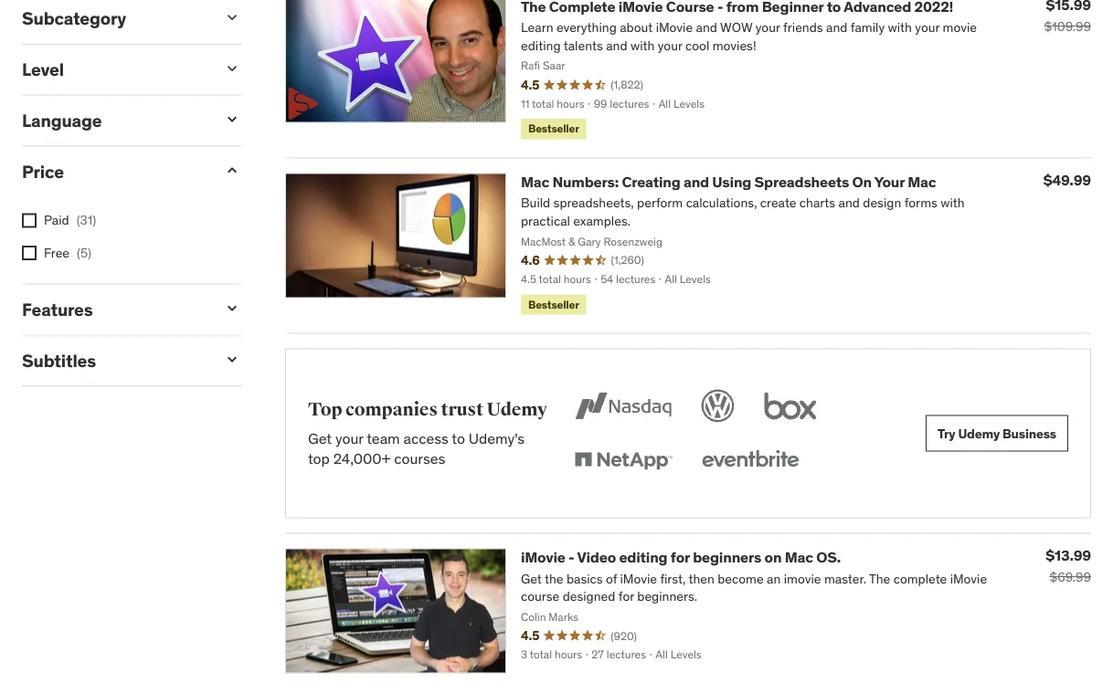 Task type: describe. For each thing, give the bounding box(es) containing it.
$13.99 $69.99
[[1046, 547, 1091, 585]]

level button
[[22, 58, 208, 80]]

small image for subtitles
[[223, 350, 241, 369]]

paid (31)
[[44, 212, 96, 228]]

your
[[335, 429, 363, 448]]

paid
[[44, 212, 69, 228]]

using
[[712, 172, 751, 191]]

subtitles
[[22, 349, 96, 371]]

level
[[22, 58, 64, 80]]

imovie
[[521, 548, 565, 567]]

subcategory button
[[22, 7, 208, 29]]

udemy inside the top companies trust udemy get your team access to udemy's top 24,000+ courses
[[487, 398, 547, 421]]

trust
[[441, 398, 483, 421]]

0 horizontal spatial mac
[[521, 172, 549, 191]]

small image for level
[[223, 59, 241, 78]]

get
[[308, 429, 332, 448]]

features button
[[22, 298, 208, 320]]

mac numbers: creating and using spreadsheets on your mac link
[[521, 172, 936, 191]]

top
[[308, 398, 342, 421]]

companies
[[345, 398, 438, 421]]

(5)
[[77, 244, 91, 261]]

imovie - video editing for beginners on mac os.
[[521, 548, 841, 567]]

(31)
[[76, 212, 96, 228]]

your
[[874, 172, 905, 191]]

try udemy business link
[[926, 415, 1068, 452]]

volkswagen image
[[698, 386, 738, 426]]

on
[[852, 172, 872, 191]]

numbers:
[[552, 172, 619, 191]]

access
[[403, 429, 449, 448]]

top companies trust udemy get your team access to udemy's top 24,000+ courses
[[308, 398, 547, 468]]

free (5)
[[44, 244, 91, 261]]

free
[[44, 244, 69, 261]]

os.
[[816, 548, 841, 567]]

mac numbers: creating and using spreadsheets on your mac
[[521, 172, 936, 191]]

box image
[[760, 386, 821, 426]]

editing
[[619, 548, 668, 567]]

top
[[308, 450, 330, 468]]

2 horizontal spatial mac
[[908, 172, 936, 191]]

beginners
[[693, 548, 761, 567]]

nasdaq image
[[571, 386, 676, 426]]

1 vertical spatial udemy
[[958, 425, 1000, 442]]

to
[[452, 429, 465, 448]]

$13.99
[[1046, 547, 1091, 565]]

xsmall image for free
[[22, 246, 37, 260]]

1 horizontal spatial mac
[[785, 548, 813, 567]]

subtitles button
[[22, 349, 208, 371]]

24,000+
[[333, 450, 391, 468]]



Task type: locate. For each thing, give the bounding box(es) containing it.
2 xsmall image from the top
[[22, 246, 37, 260]]

small image for language
[[223, 110, 241, 129]]

language
[[22, 109, 102, 131]]

xsmall image left free
[[22, 246, 37, 260]]

on
[[764, 548, 782, 567]]

xsmall image left paid
[[22, 213, 37, 228]]

udemy right the try
[[958, 425, 1000, 442]]

creating
[[622, 172, 680, 191]]

small image
[[223, 59, 241, 78], [223, 110, 241, 129]]

xsmall image
[[22, 213, 37, 228], [22, 246, 37, 260]]

mac
[[521, 172, 549, 191], [908, 172, 936, 191], [785, 548, 813, 567]]

try
[[938, 425, 955, 442]]

1 vertical spatial xsmall image
[[22, 246, 37, 260]]

language button
[[22, 109, 208, 131]]

0 vertical spatial udemy
[[487, 398, 547, 421]]

eventbrite image
[[698, 441, 803, 481]]

$69.99
[[1050, 569, 1091, 585]]

try udemy business
[[938, 425, 1056, 442]]

$49.99
[[1043, 171, 1091, 190]]

3 small image from the top
[[223, 299, 241, 318]]

2 small image from the top
[[223, 110, 241, 129]]

price button
[[22, 160, 208, 182]]

for
[[671, 548, 690, 567]]

1 small image from the top
[[223, 59, 241, 78]]

spreadsheets
[[754, 172, 849, 191]]

mac left numbers:
[[521, 172, 549, 191]]

0 horizontal spatial udemy
[[487, 398, 547, 421]]

small image
[[223, 8, 241, 27], [223, 161, 241, 180], [223, 299, 241, 318], [223, 350, 241, 369]]

mac right on
[[785, 548, 813, 567]]

0 vertical spatial xsmall image
[[22, 213, 37, 228]]

1 horizontal spatial udemy
[[958, 425, 1000, 442]]

and
[[684, 172, 709, 191]]

imovie - video editing for beginners on mac os. link
[[521, 548, 841, 567]]

udemy up udemy's
[[487, 398, 547, 421]]

courses
[[394, 450, 445, 468]]

mac right your
[[908, 172, 936, 191]]

1 xsmall image from the top
[[22, 213, 37, 228]]

xsmall image for paid
[[22, 213, 37, 228]]

netapp image
[[571, 441, 676, 481]]

$109.99
[[1044, 18, 1091, 34]]

2 small image from the top
[[223, 161, 241, 180]]

small image for subcategory
[[223, 8, 241, 27]]

business
[[1003, 425, 1056, 442]]

-
[[568, 548, 574, 567]]

1 vertical spatial small image
[[223, 110, 241, 129]]

small image for price
[[223, 161, 241, 180]]

price
[[22, 160, 64, 182]]

subcategory
[[22, 7, 126, 29]]

team
[[367, 429, 400, 448]]

video
[[577, 548, 616, 567]]

0 vertical spatial small image
[[223, 59, 241, 78]]

small image for features
[[223, 299, 241, 318]]

udemy
[[487, 398, 547, 421], [958, 425, 1000, 442]]

features
[[22, 298, 93, 320]]

4 small image from the top
[[223, 350, 241, 369]]

1 small image from the top
[[223, 8, 241, 27]]

udemy's
[[469, 429, 525, 448]]



Task type: vqa. For each thing, say whether or not it's contained in the screenshot.
'BEGINNERS'
yes



